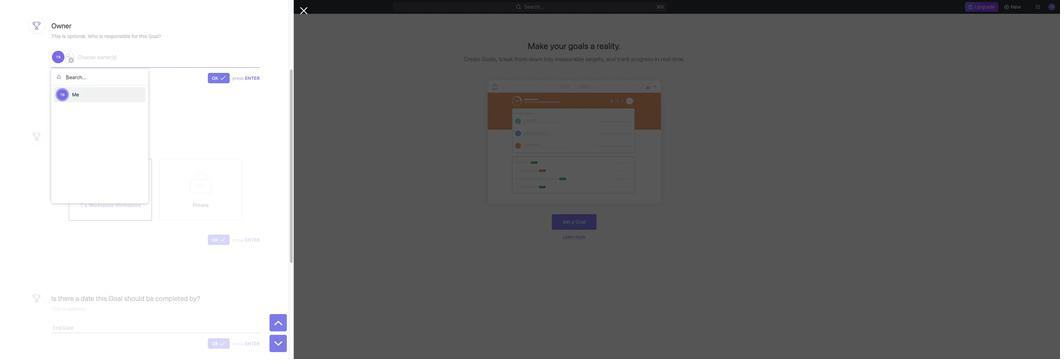Task type: locate. For each thing, give the bounding box(es) containing it.
a up targets, at the top right
[[590, 41, 595, 51]]

create
[[464, 56, 480, 62]]

track
[[617, 56, 630, 62]]

in
[[655, 56, 659, 62]]

down
[[529, 56, 542, 62]]

tree
[[3, 144, 85, 238]]

2 horizontal spatial a
[[590, 41, 595, 51]]

2 vertical spatial press
[[233, 342, 244, 347]]

0 vertical spatial goal
[[575, 219, 586, 225]]

dialog
[[0, 0, 308, 360]]

more
[[575, 235, 585, 240]]

2 vertical spatial ok button
[[208, 339, 230, 350]]

2 vertical spatial press enter
[[233, 342, 260, 347]]

2 ok button from the top
[[208, 235, 230, 246]]

measurable
[[555, 56, 584, 62]]

1 horizontal spatial a
[[571, 219, 574, 225]]

choose owner(s)
[[78, 54, 117, 60]]

goal inside dialog
[[109, 295, 122, 303]]

learn more
[[563, 235, 585, 240]]

t's
[[80, 203, 87, 208]]

your
[[550, 41, 566, 51]]

enter
[[245, 75, 260, 81], [245, 238, 260, 243], [245, 342, 260, 347]]

tb
[[56, 55, 61, 59], [60, 93, 65, 97]]

make your goals a reality.
[[528, 41, 621, 51]]

upgrade
[[975, 4, 995, 10]]

0 vertical spatial press
[[233, 75, 244, 81]]

me
[[72, 92, 79, 98]]

ok button
[[208, 73, 230, 83], [208, 235, 230, 246], [208, 339, 230, 350]]

1 ok from the top
[[212, 75, 218, 81]]

reality.
[[597, 41, 621, 51]]

a left the date
[[75, 295, 79, 303]]

ok for owner
[[212, 75, 218, 81]]

2 press enter from the top
[[233, 238, 260, 243]]

press enter
[[233, 75, 260, 81], [233, 238, 260, 243], [233, 342, 260, 347]]

1 vertical spatial enter
[[245, 238, 260, 243]]

ok button for is there a date this goal should be completed by?
[[208, 339, 230, 350]]

goal
[[575, 219, 586, 225], [109, 295, 122, 303]]

set
[[563, 219, 570, 225]]

progress
[[631, 56, 653, 62]]

1 vertical spatial press enter
[[233, 238, 260, 243]]

press for is there a date this goal should be completed by?
[[233, 342, 244, 347]]

3 ok button from the top
[[208, 339, 230, 350]]

time.
[[672, 56, 685, 62]]

1 ok button from the top
[[208, 73, 230, 83]]

3 press from the top
[[233, 342, 244, 347]]

1 press enter from the top
[[233, 75, 260, 81]]

1 vertical spatial ok
[[212, 238, 218, 243]]

a inside dialog
[[75, 295, 79, 303]]

tb left the choose
[[56, 55, 61, 59]]

owner(s)
[[97, 54, 117, 60]]

a right set
[[571, 219, 574, 225]]

workspace
[[88, 203, 114, 208], [115, 203, 141, 208]]

1 press from the top
[[233, 75, 244, 81]]

by?
[[189, 295, 200, 303]]

0 vertical spatial tb
[[56, 55, 61, 59]]

2 vertical spatial enter
[[245, 342, 260, 347]]

goal right this
[[109, 295, 122, 303]]

0 vertical spatial press enter
[[233, 75, 260, 81]]

1 workspace from the left
[[88, 203, 114, 208]]

3 press enter from the top
[[233, 342, 260, 347]]

there
[[58, 295, 74, 303]]

1 vertical spatial press
[[233, 238, 244, 243]]

1 horizontal spatial workspace
[[115, 203, 141, 208]]

3 ok from the top
[[212, 342, 218, 347]]

0 vertical spatial ok button
[[208, 73, 230, 83]]

1 enter from the top
[[245, 75, 260, 81]]

0 vertical spatial enter
[[245, 75, 260, 81]]

should
[[124, 295, 144, 303]]

learn
[[563, 235, 574, 240]]

2 vertical spatial ok
[[212, 342, 218, 347]]

goal right set
[[575, 219, 586, 225]]

upgrade link
[[965, 2, 998, 12]]

a
[[590, 41, 595, 51], [571, 219, 574, 225], [75, 295, 79, 303]]

choose
[[78, 54, 96, 60]]

0 horizontal spatial goal
[[109, 295, 122, 303]]

3 enter from the top
[[245, 342, 260, 347]]

1 vertical spatial ok button
[[208, 235, 230, 246]]

0 horizontal spatial a
[[75, 295, 79, 303]]

press for owner
[[233, 75, 244, 81]]

targets,
[[586, 56, 605, 62]]

2 vertical spatial a
[[75, 295, 79, 303]]

goals
[[568, 41, 588, 51]]

ok
[[212, 75, 218, 81], [212, 238, 218, 243], [212, 342, 218, 347]]

press
[[233, 75, 244, 81], [233, 238, 244, 243], [233, 342, 244, 347]]

make
[[528, 41, 548, 51]]

completed
[[155, 295, 188, 303]]

dialog containing owner
[[0, 0, 308, 360]]

1 vertical spatial goal
[[109, 295, 122, 303]]

0 vertical spatial ok
[[212, 75, 218, 81]]

0 horizontal spatial workspace
[[88, 203, 114, 208]]

date
[[81, 295, 94, 303]]

private
[[193, 203, 209, 208]]

tb left me at the top of page
[[60, 93, 65, 97]]

0 vertical spatial a
[[590, 41, 595, 51]]



Task type: describe. For each thing, give the bounding box(es) containing it.
1 horizontal spatial goal
[[575, 219, 586, 225]]

Search... text field
[[51, 69, 148, 86]]

into
[[544, 56, 553, 62]]

set a goal
[[563, 219, 586, 225]]

⌘k
[[657, 4, 664, 10]]

is there a date this goal should be completed by?
[[51, 295, 200, 303]]

press enter for owner
[[233, 75, 260, 81]]

2 ok from the top
[[212, 238, 218, 243]]

and
[[606, 56, 616, 62]]

enter for is there a date this goal should be completed by?
[[245, 342, 260, 347]]

create goals, break them down into measurable targets, and track progress in real-time.
[[464, 56, 685, 62]]

ok button for owner
[[208, 73, 230, 83]]

tb inside dropdown button
[[56, 55, 61, 59]]

break
[[499, 56, 513, 62]]

2 enter from the top
[[245, 238, 260, 243]]

new
[[1011, 4, 1021, 10]]

owner
[[51, 22, 71, 30]]

1 vertical spatial a
[[571, 219, 574, 225]]

search...
[[524, 4, 544, 10]]

sidebar navigation
[[0, 14, 88, 360]]

tb button
[[51, 50, 75, 64]]

be
[[146, 295, 154, 303]]

them
[[515, 56, 527, 62]]

learn more link
[[563, 235, 585, 240]]

tree inside sidebar navigation
[[3, 144, 85, 238]]

this
[[96, 295, 107, 303]]

enter for owner
[[245, 75, 260, 81]]

1 vertical spatial tb
[[60, 93, 65, 97]]

is
[[51, 295, 56, 303]]

t's workspace workspace
[[80, 203, 141, 208]]

2 press from the top
[[233, 238, 244, 243]]

2 workspace from the left
[[115, 203, 141, 208]]

real-
[[661, 56, 672, 62]]

press enter for is there a date this goal should be completed by?
[[233, 342, 260, 347]]

new button
[[1001, 1, 1025, 12]]

ok for is there a date this goal should be completed by?
[[212, 342, 218, 347]]

goals,
[[482, 56, 498, 62]]



Task type: vqa. For each thing, say whether or not it's contained in the screenshot.
topmost 'SPACE, ,' Element
no



